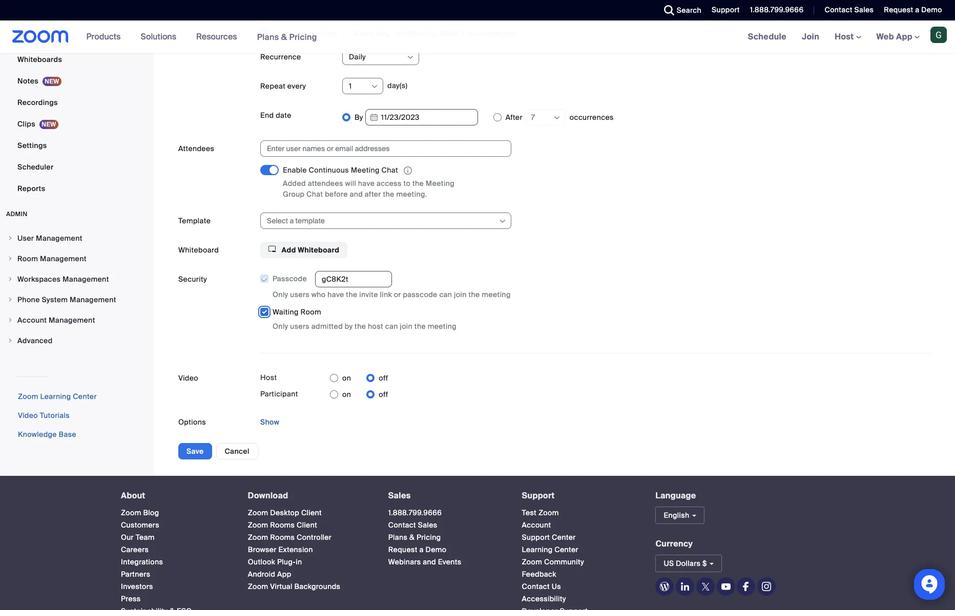 Task type: describe. For each thing, give the bounding box(es) containing it.
user management menu item
[[0, 229, 151, 248]]

every
[[355, 29, 375, 38]]

workspaces
[[17, 275, 61, 284]]

knowledge base
[[18, 430, 76, 439]]

after
[[506, 113, 523, 122]]

show button
[[260, 414, 279, 431]]

zoom logo image
[[12, 30, 68, 43]]

1 vertical spatial host
[[260, 373, 277, 382]]

advanced menu item
[[0, 331, 151, 351]]

room management menu item
[[0, 249, 151, 269]]

schedule
[[748, 31, 787, 42]]

support inside "test zoom account support center learning center zoom community feedback contact us accessibility"
[[522, 533, 550, 542]]

on for host
[[342, 374, 351, 383]]

1 vertical spatial client
[[297, 521, 317, 530]]

waiting
[[273, 308, 299, 317]]

extension
[[279, 545, 313, 555]]

day(s)
[[387, 81, 408, 90]]

whiteboards link
[[0, 49, 151, 70]]

personal contacts link
[[0, 6, 151, 27]]

whiteboard inside button
[[298, 246, 339, 255]]

chat inside added attendees will have access to the meeting group chat before and after the meeting.
[[307, 190, 323, 199]]

careers link
[[121, 545, 149, 555]]

1 horizontal spatial request
[[884, 5, 914, 14]]

until
[[393, 29, 409, 38]]

recurrence
[[260, 52, 301, 62]]

enable continuous meeting chat
[[283, 166, 398, 175]]

personal devices link
[[0, 28, 151, 48]]

recurring
[[273, 29, 307, 38]]

video for video tutorials
[[18, 411, 38, 421]]

end date option group
[[342, 107, 931, 128]]

customers link
[[121, 521, 159, 530]]

date
[[276, 111, 291, 120]]

account management
[[17, 316, 95, 325]]

personal devices
[[17, 34, 78, 43]]

outlook plug-in link
[[248, 558, 302, 567]]

phone system management
[[17, 295, 116, 305]]

template
[[178, 216, 211, 226]]

add whiteboard button
[[260, 242, 348, 258]]

7 inside dropdown button
[[531, 113, 535, 122]]

0 vertical spatial demo
[[922, 5, 943, 14]]

continuous
[[309, 166, 349, 175]]

only users who have the invite link or passcode can join the meeting
[[273, 290, 511, 300]]

0 horizontal spatial join
[[400, 322, 413, 331]]

show options image for 1
[[371, 83, 379, 91]]

learn more about enable continuous meeting chat image
[[401, 166, 415, 175]]

press
[[121, 595, 141, 604]]

invite
[[359, 290, 378, 300]]

participant
[[260, 390, 298, 399]]

webinars and events link
[[388, 558, 462, 567]]

1
[[349, 81, 352, 91]]

integrations
[[121, 558, 163, 567]]

will
[[345, 179, 356, 188]]

nov
[[411, 29, 425, 38]]

meeting.
[[396, 190, 427, 199]]

partners link
[[121, 570, 150, 579]]

save button
[[178, 444, 212, 460]]

1.888.799.9666 link
[[388, 508, 442, 518]]

1 vertical spatial sales
[[388, 491, 411, 501]]

sales link
[[388, 491, 411, 501]]

account management menu item
[[0, 311, 151, 330]]

press link
[[121, 595, 141, 604]]

zoom blog customers our team careers integrations partners investors press
[[121, 508, 163, 604]]

1 horizontal spatial a
[[915, 5, 920, 14]]

outlook
[[248, 558, 275, 567]]

host
[[368, 322, 383, 331]]

users for admitted
[[290, 322, 310, 331]]

add whiteboard
[[280, 246, 339, 255]]

learning inside "test zoom account support center learning center zoom community feedback contact us accessibility"
[[522, 545, 553, 555]]

23,
[[427, 29, 438, 38]]

show options image for 7
[[553, 114, 561, 122]]

demo inside the 1.888.799.9666 contact sales plans & pricing request a demo webinars and events
[[426, 545, 447, 555]]

recordings link
[[0, 92, 151, 113]]

management for workspaces management
[[63, 275, 109, 284]]

pricing inside the 1.888.799.9666 contact sales plans & pricing request a demo webinars and events
[[417, 533, 441, 542]]

group
[[283, 190, 305, 199]]

user management
[[17, 234, 82, 243]]

a inside the 1.888.799.9666 contact sales plans & pricing request a demo webinars and events
[[419, 545, 424, 555]]

admin
[[6, 210, 28, 219]]

repeat
[[260, 81, 286, 91]]

zoom rooms controller link
[[248, 533, 332, 542]]

advanced
[[17, 336, 53, 346]]

zoom learning center
[[18, 392, 97, 402]]

added
[[283, 179, 306, 188]]

right image for workspaces
[[7, 276, 13, 283]]

right image inside advanced menu item
[[7, 338, 13, 344]]

security group
[[260, 271, 931, 332]]

android app link
[[248, 570, 291, 579]]

personal for personal devices
[[17, 34, 48, 43]]

tutorials
[[40, 411, 70, 421]]

only users admitted by the host can join the meeting
[[273, 322, 457, 331]]

by
[[355, 113, 363, 122]]

none text field inside security group
[[315, 271, 392, 288]]

Persistent Chat, enter email address,Enter user names or email addresses text field
[[267, 141, 496, 156]]

end
[[260, 111, 274, 120]]

zoom blog link
[[121, 508, 159, 518]]

enable
[[283, 166, 307, 175]]

1.888.799.9666 contact sales plans & pricing request a demo webinars and events
[[388, 508, 462, 567]]

passcode
[[403, 290, 438, 300]]

$
[[703, 559, 707, 568]]

after
[[365, 190, 381, 199]]

0 vertical spatial center
[[73, 392, 97, 402]]

only for only users admitted by the host can join the meeting
[[273, 322, 288, 331]]

2 vertical spatial meeting
[[428, 322, 457, 331]]

language
[[656, 491, 696, 501]]

off for participant
[[379, 390, 388, 399]]

resources
[[196, 31, 237, 42]]

admin menu menu
[[0, 229, 151, 352]]

every
[[287, 81, 306, 91]]

in
[[296, 558, 302, 567]]

off for host
[[379, 374, 388, 383]]

admitted
[[311, 322, 343, 331]]

to
[[404, 179, 411, 188]]

recurring meeting
[[273, 29, 338, 38]]

0 vertical spatial client
[[301, 508, 322, 518]]

team
[[136, 533, 155, 542]]

our team link
[[121, 533, 155, 542]]

repeat every
[[260, 81, 306, 91]]

settings
[[17, 141, 47, 150]]

passcode
[[273, 274, 307, 284]]

webinars
[[388, 558, 421, 567]]

1 vertical spatial center
[[552, 533, 576, 542]]

0 horizontal spatial 7
[[462, 29, 466, 38]]

contacts
[[50, 12, 82, 21]]

video tutorials link
[[18, 411, 70, 421]]

request a demo
[[884, 5, 943, 14]]

base
[[59, 430, 76, 439]]

solutions
[[141, 31, 176, 42]]

chat inside application
[[382, 166, 398, 175]]

cancel button
[[216, 444, 258, 460]]

have for access
[[358, 179, 375, 188]]

Date Picker text field
[[365, 109, 478, 126]]

right image for room
[[7, 256, 13, 262]]

us
[[664, 559, 674, 568]]

and inside added attendees will have access to the meeting group chat before and after the meeting.
[[350, 190, 363, 199]]

app inside 'zoom desktop client zoom rooms client zoom rooms controller browser extension outlook plug-in android app zoom virtual backgrounds'
[[277, 570, 291, 579]]

1 vertical spatial support
[[522, 491, 555, 501]]

contact inside the 1.888.799.9666 contact sales plans & pricing request a demo webinars and events
[[388, 521, 416, 530]]

web
[[877, 31, 894, 42]]



Task type: vqa. For each thing, say whether or not it's contained in the screenshot.
PERMISSION 'Image' to the bottom
no



Task type: locate. For each thing, give the bounding box(es) containing it.
and left events
[[423, 558, 436, 567]]

2 vertical spatial sales
[[418, 521, 437, 530]]

added attendees will have access to the meeting group chat before and after the meeting.
[[283, 179, 455, 199]]

1 vertical spatial can
[[385, 322, 398, 331]]

0 horizontal spatial pricing
[[289, 32, 317, 42]]

us dollars $ button
[[656, 555, 722, 572]]

2 right image from the top
[[7, 276, 13, 283]]

right image left advanced
[[7, 338, 13, 344]]

on inside participant option group
[[342, 390, 351, 399]]

host inside "meetings" navigation
[[835, 31, 856, 42]]

profile picture image
[[931, 27, 947, 43]]

can right 'host'
[[385, 322, 398, 331]]

0 horizontal spatial a
[[419, 545, 424, 555]]

account inside menu item
[[17, 316, 47, 325]]

occurrences
[[570, 113, 614, 122]]

users for who
[[290, 290, 310, 300]]

sales inside the 1.888.799.9666 contact sales plans & pricing request a demo webinars and events
[[418, 521, 437, 530]]

learning down the support center "link" at the right of the page
[[522, 545, 553, 555]]

users
[[290, 290, 310, 300], [290, 322, 310, 331]]

1 vertical spatial pricing
[[417, 533, 441, 542]]

management up workspaces management
[[40, 254, 87, 264]]

0 horizontal spatial whiteboard
[[178, 246, 219, 255]]

1 vertical spatial video
[[18, 411, 38, 421]]

link
[[380, 290, 392, 300]]

pricing up webinars and events link at the left bottom of page
[[417, 533, 441, 542]]

banner containing products
[[0, 21, 955, 54]]

personal
[[17, 12, 48, 21], [17, 34, 48, 43]]

right image inside workspaces management menu item
[[7, 276, 13, 283]]

1 vertical spatial users
[[290, 322, 310, 331]]

1 horizontal spatial video
[[178, 374, 198, 383]]

whiteboard
[[178, 246, 219, 255], [298, 246, 339, 255]]

personal for personal contacts
[[17, 12, 48, 21]]

end date
[[260, 111, 291, 120]]

1 horizontal spatial host
[[835, 31, 856, 42]]

3 right image from the top
[[7, 317, 13, 324]]

workspaces management menu item
[[0, 270, 151, 289]]

support center link
[[522, 533, 576, 542]]

1 vertical spatial personal
[[17, 34, 48, 43]]

whiteboard down template at left
[[178, 246, 219, 255]]

only down waiting
[[273, 322, 288, 331]]

2 only from the top
[[273, 322, 288, 331]]

1 horizontal spatial account
[[522, 521, 551, 530]]

search
[[677, 6, 702, 15]]

1 horizontal spatial contact
[[522, 582, 550, 591]]

1 horizontal spatial room
[[301, 308, 321, 317]]

right image for user
[[7, 235, 13, 242]]

join
[[802, 31, 820, 42]]

clips
[[17, 120, 35, 129]]

account inside "test zoom account support center learning center zoom community feedback contact us accessibility"
[[522, 521, 551, 530]]

2 whiteboard from the left
[[298, 246, 339, 255]]

reports
[[17, 184, 45, 193]]

zoom inside zoom blog customers our team careers integrations partners investors press
[[121, 508, 141, 518]]

0 vertical spatial a
[[915, 5, 920, 14]]

demo up webinars and events link at the left bottom of page
[[426, 545, 447, 555]]

7 right 2023,
[[462, 29, 466, 38]]

1 vertical spatial meeting
[[426, 179, 455, 188]]

notes
[[17, 77, 38, 86]]

investors
[[121, 582, 153, 591]]

only up waiting
[[273, 290, 288, 300]]

demo up profile picture
[[922, 5, 943, 14]]

customers
[[121, 521, 159, 530]]

phone system management menu item
[[0, 290, 151, 310]]

0 vertical spatial app
[[896, 31, 913, 42]]

daily button
[[349, 49, 406, 65]]

0 horizontal spatial can
[[385, 322, 398, 331]]

1 vertical spatial rooms
[[270, 533, 295, 542]]

0 vertical spatial off
[[379, 374, 388, 383]]

& up recurrence
[[281, 32, 287, 42]]

video up options
[[178, 374, 198, 383]]

0 horizontal spatial and
[[350, 190, 363, 199]]

video tutorials
[[18, 411, 70, 421]]

0 vertical spatial join
[[454, 290, 467, 300]]

products button
[[86, 21, 125, 53]]

2 vertical spatial contact
[[522, 582, 550, 591]]

1 vertical spatial meeting
[[482, 290, 511, 300]]

download link
[[248, 491, 288, 501]]

personal up zoom logo
[[17, 12, 48, 21]]

management up the room management on the top left of page
[[36, 234, 82, 243]]

right image left workspaces
[[7, 276, 13, 283]]

center up learning center link
[[552, 533, 576, 542]]

1 vertical spatial off
[[379, 390, 388, 399]]

0 horizontal spatial meeting
[[309, 29, 338, 38]]

0 horizontal spatial plans
[[257, 32, 279, 42]]

and inside the 1.888.799.9666 contact sales plans & pricing request a demo webinars and events
[[423, 558, 436, 567]]

center up community
[[555, 545, 579, 555]]

0 vertical spatial chat
[[382, 166, 398, 175]]

contact sales
[[825, 5, 874, 14]]

2 horizontal spatial sales
[[855, 5, 874, 14]]

demo
[[922, 5, 943, 14], [426, 545, 447, 555]]

plans up webinars
[[388, 533, 408, 542]]

1 rooms from the top
[[270, 521, 295, 530]]

show
[[260, 418, 279, 427]]

learning up tutorials
[[40, 392, 71, 402]]

contact down feedback on the right
[[522, 582, 550, 591]]

right image inside 'phone system management' menu item
[[7, 297, 13, 303]]

personal up whiteboards
[[17, 34, 48, 43]]

1 vertical spatial a
[[419, 545, 424, 555]]

1 vertical spatial only
[[273, 322, 288, 331]]

partners
[[121, 570, 150, 579]]

0 horizontal spatial 1.888.799.9666
[[388, 508, 442, 518]]

plans up recurrence
[[257, 32, 279, 42]]

request up web app dropdown button
[[884, 5, 914, 14]]

& inside product information navigation
[[281, 32, 287, 42]]

video for video
[[178, 374, 198, 383]]

a up web app dropdown button
[[915, 5, 920, 14]]

right image inside account management menu item
[[7, 317, 13, 324]]

right image
[[7, 235, 13, 242], [7, 276, 13, 283], [7, 317, 13, 324], [7, 338, 13, 344]]

join
[[454, 290, 467, 300], [400, 322, 413, 331]]

1 horizontal spatial demo
[[922, 5, 943, 14]]

host down contact sales
[[835, 31, 856, 42]]

right image inside room management menu item
[[7, 256, 13, 262]]

product information navigation
[[79, 21, 325, 54]]

1 right image from the top
[[7, 256, 13, 262]]

right image
[[7, 256, 13, 262], [7, 297, 13, 303]]

day,
[[377, 29, 391, 38]]

have inside security group
[[328, 290, 344, 300]]

management for account management
[[49, 316, 95, 325]]

0 vertical spatial users
[[290, 290, 310, 300]]

1 vertical spatial account
[[522, 521, 551, 530]]

on for participant
[[342, 390, 351, 399]]

0 horizontal spatial account
[[17, 316, 47, 325]]

1 vertical spatial chat
[[307, 190, 323, 199]]

have for the
[[328, 290, 344, 300]]

rooms down zoom rooms client link at bottom
[[270, 533, 295, 542]]

phone
[[17, 295, 40, 305]]

0 vertical spatial video
[[178, 374, 198, 383]]

0 vertical spatial 1.888.799.9666
[[750, 5, 804, 14]]

0 vertical spatial account
[[17, 316, 47, 325]]

zoom desktop client link
[[248, 508, 322, 518]]

1 off from the top
[[379, 374, 388, 383]]

management up advanced menu item
[[49, 316, 95, 325]]

whiteboards
[[17, 55, 62, 64]]

show options image
[[406, 53, 415, 62], [371, 83, 379, 91], [553, 114, 561, 122], [499, 217, 507, 226]]

1 horizontal spatial app
[[896, 31, 913, 42]]

host option group
[[330, 370, 388, 387]]

0 horizontal spatial have
[[328, 290, 344, 300]]

sales down 1.888.799.9666 link
[[418, 521, 437, 530]]

personal menu menu
[[0, 0, 151, 200]]

2 users from the top
[[290, 322, 310, 331]]

0 vertical spatial contact
[[825, 5, 853, 14]]

0 vertical spatial 7
[[462, 29, 466, 38]]

2 horizontal spatial meeting
[[482, 290, 511, 300]]

management for user management
[[36, 234, 82, 243]]

account link
[[522, 521, 551, 530]]

contact down 1.888.799.9666 link
[[388, 521, 416, 530]]

7 right after
[[531, 113, 535, 122]]

1 horizontal spatial join
[[454, 290, 467, 300]]

meeting inside added attendees will have access to the meeting group chat before and after the meeting.
[[426, 179, 455, 188]]

careers
[[121, 545, 149, 555]]

0 horizontal spatial request
[[388, 545, 418, 555]]

reports link
[[0, 179, 151, 199]]

1 vertical spatial room
[[301, 308, 321, 317]]

1 horizontal spatial and
[[423, 558, 436, 567]]

contact up host dropdown button at the top right of page
[[825, 5, 853, 14]]

meeting up "meeting."
[[426, 179, 455, 188]]

2 personal from the top
[[17, 34, 48, 43]]

pricing
[[289, 32, 317, 42], [417, 533, 441, 542]]

have up after
[[358, 179, 375, 188]]

room down user
[[17, 254, 38, 264]]

plans inside the 1.888.799.9666 contact sales plans & pricing request a demo webinars and events
[[388, 533, 408, 542]]

right image inside user management menu item
[[7, 235, 13, 242]]

meeting
[[309, 29, 338, 38], [482, 290, 511, 300], [428, 322, 457, 331]]

1.888.799.9666 inside the 1.888.799.9666 contact sales plans & pricing request a demo webinars and events
[[388, 508, 442, 518]]

meeting up added attendees will have access to the meeting group chat before and after the meeting.
[[351, 166, 380, 175]]

test
[[522, 508, 537, 518]]

learning
[[40, 392, 71, 402], [522, 545, 553, 555]]

controller
[[297, 533, 332, 542]]

1 horizontal spatial meeting
[[428, 322, 457, 331]]

0 horizontal spatial meeting
[[351, 166, 380, 175]]

join right 'host'
[[400, 322, 413, 331]]

zoom learning center link
[[18, 392, 97, 402]]

users down waiting room
[[290, 322, 310, 331]]

products
[[86, 31, 121, 42]]

7
[[462, 29, 466, 38], [531, 113, 535, 122]]

0 horizontal spatial app
[[277, 570, 291, 579]]

management for room management
[[40, 254, 87, 264]]

events
[[438, 558, 462, 567]]

about
[[121, 491, 145, 501]]

occurrence(s)
[[467, 29, 517, 38]]

0 horizontal spatial sales
[[388, 491, 411, 501]]

settings link
[[0, 136, 151, 156]]

knowledge base link
[[18, 430, 76, 439]]

2 off from the top
[[379, 390, 388, 399]]

zoom virtual backgrounds link
[[248, 582, 340, 591]]

before
[[325, 190, 348, 199]]

have right who
[[328, 290, 344, 300]]

center
[[73, 392, 97, 402], [552, 533, 576, 542], [555, 545, 579, 555]]

request up webinars
[[388, 545, 418, 555]]

None text field
[[315, 271, 392, 288]]

solutions button
[[141, 21, 181, 53]]

1 vertical spatial on
[[342, 390, 351, 399]]

1 horizontal spatial have
[[358, 179, 375, 188]]

app inside "meetings" navigation
[[896, 31, 913, 42]]

0 horizontal spatial video
[[18, 411, 38, 421]]

right image left account management
[[7, 317, 13, 324]]

can right passcode
[[439, 290, 452, 300]]

contact inside "test zoom account support center learning center zoom community feedback contact us accessibility"
[[522, 582, 550, 591]]

account up advanced
[[17, 316, 47, 325]]

& inside the 1.888.799.9666 contact sales plans & pricing request a demo webinars and events
[[410, 533, 415, 542]]

1 horizontal spatial 7
[[531, 113, 535, 122]]

integrations link
[[121, 558, 163, 567]]

1 vertical spatial and
[[423, 558, 436, 567]]

1 horizontal spatial sales
[[418, 521, 437, 530]]

pricing up recurrence
[[289, 32, 317, 42]]

sales up 1.888.799.9666 link
[[388, 491, 411, 501]]

right image for account
[[7, 317, 13, 324]]

1 vertical spatial join
[[400, 322, 413, 331]]

right image left phone
[[7, 297, 13, 303]]

sales up host dropdown button at the top right of page
[[855, 5, 874, 14]]

and down "will"
[[350, 190, 363, 199]]

right image left the room management on the top left of page
[[7, 256, 13, 262]]

english
[[664, 511, 690, 520]]

schedule link
[[740, 21, 794, 53]]

1 users from the top
[[290, 290, 310, 300]]

contact us link
[[522, 582, 561, 591]]

access
[[377, 179, 402, 188]]

management down workspaces management menu item
[[70, 295, 116, 305]]

room inside menu item
[[17, 254, 38, 264]]

1 vertical spatial demo
[[426, 545, 447, 555]]

1 vertical spatial 1.888.799.9666
[[388, 508, 442, 518]]

1 vertical spatial contact
[[388, 521, 416, 530]]

chat down 'attendees' at left
[[307, 190, 323, 199]]

1 horizontal spatial meeting
[[426, 179, 455, 188]]

zoom rooms client link
[[248, 521, 317, 530]]

on inside host option group
[[342, 374, 351, 383]]

2 vertical spatial center
[[555, 545, 579, 555]]

1.888.799.9666
[[750, 5, 804, 14], [388, 508, 442, 518]]

& down 1.888.799.9666 link
[[410, 533, 415, 542]]

browser extension link
[[248, 545, 313, 555]]

on down host option group
[[342, 390, 351, 399]]

0 vertical spatial request
[[884, 5, 914, 14]]

2 rooms from the top
[[270, 533, 295, 542]]

app right web
[[896, 31, 913, 42]]

1 right image from the top
[[7, 235, 13, 242]]

1 horizontal spatial &
[[410, 533, 415, 542]]

0 vertical spatial can
[[439, 290, 452, 300]]

1 horizontal spatial chat
[[382, 166, 398, 175]]

right image for phone
[[7, 297, 13, 303]]

join right passcode
[[454, 290, 467, 300]]

1.888.799.9666 down sales link at the bottom of the page
[[388, 508, 442, 518]]

meeting
[[351, 166, 380, 175], [426, 179, 455, 188]]

on up participant option group
[[342, 374, 351, 383]]

options
[[178, 418, 206, 427]]

chat up access
[[382, 166, 398, 175]]

0 vertical spatial room
[[17, 254, 38, 264]]

the
[[413, 179, 424, 188], [383, 190, 394, 199], [346, 290, 357, 300], [469, 290, 480, 300], [355, 322, 366, 331], [415, 322, 426, 331]]

cancel
[[225, 447, 249, 456]]

management down room management menu item
[[63, 275, 109, 284]]

2 right image from the top
[[7, 297, 13, 303]]

who
[[311, 290, 326, 300]]

0 vertical spatial on
[[342, 374, 351, 383]]

only for only users who have the invite link or passcode can join the meeting
[[273, 290, 288, 300]]

whiteboard right add
[[298, 246, 339, 255]]

off down host option group
[[379, 390, 388, 399]]

account
[[17, 316, 47, 325], [522, 521, 551, 530]]

1 horizontal spatial plans
[[388, 533, 408, 542]]

0 horizontal spatial chat
[[307, 190, 323, 199]]

room inside security group
[[301, 308, 321, 317]]

0 vertical spatial host
[[835, 31, 856, 42]]

0 horizontal spatial &
[[281, 32, 287, 42]]

save
[[187, 447, 204, 456]]

0 vertical spatial sales
[[855, 5, 874, 14]]

about link
[[121, 491, 145, 501]]

test zoom account support center learning center zoom community feedback contact us accessibility
[[522, 508, 584, 604]]

right image left user
[[7, 235, 13, 242]]

plug-
[[277, 558, 296, 567]]

1 vertical spatial have
[[328, 290, 344, 300]]

a up webinars and events link at the left bottom of page
[[419, 545, 424, 555]]

request inside the 1.888.799.9666 contact sales plans & pricing request a demo webinars and events
[[388, 545, 418, 555]]

1 horizontal spatial 1.888.799.9666
[[750, 5, 804, 14]]

0 vertical spatial rooms
[[270, 521, 295, 530]]

1 horizontal spatial learning
[[522, 545, 553, 555]]

user
[[17, 234, 34, 243]]

devices
[[50, 34, 78, 43]]

0 vertical spatial meeting
[[309, 29, 338, 38]]

video up knowledge
[[18, 411, 38, 421]]

1.888.799.9666 up "schedule"
[[750, 5, 804, 14]]

0 vertical spatial plans
[[257, 32, 279, 42]]

learning center link
[[522, 545, 579, 555]]

1.888.799.9666 for 1.888.799.9666
[[750, 5, 804, 14]]

0 horizontal spatial demo
[[426, 545, 447, 555]]

room down who
[[301, 308, 321, 317]]

2 on from the top
[[342, 390, 351, 399]]

sales
[[855, 5, 874, 14], [388, 491, 411, 501], [418, 521, 437, 530]]

support right search
[[712, 5, 740, 14]]

center up base
[[73, 392, 97, 402]]

2 horizontal spatial contact
[[825, 5, 853, 14]]

app down plug-
[[277, 570, 291, 579]]

1 personal from the top
[[17, 12, 48, 21]]

support down account link
[[522, 533, 550, 542]]

have inside added attendees will have access to the meeting group chat before and after the meeting.
[[358, 179, 375, 188]]

select meeting template text field
[[267, 213, 498, 229]]

2 vertical spatial support
[[522, 533, 550, 542]]

0 vertical spatial right image
[[7, 256, 13, 262]]

on
[[342, 374, 351, 383], [342, 390, 351, 399]]

pricing inside product information navigation
[[289, 32, 317, 42]]

management
[[36, 234, 82, 243], [40, 254, 87, 264], [63, 275, 109, 284], [70, 295, 116, 305], [49, 316, 95, 325]]

plans inside product information navigation
[[257, 32, 279, 42]]

host up 'participant'
[[260, 373, 277, 382]]

participant option group
[[330, 387, 388, 403]]

test zoom link
[[522, 508, 559, 518]]

0 vertical spatial learning
[[40, 392, 71, 402]]

account down test zoom link
[[522, 521, 551, 530]]

1.888.799.9666 button
[[743, 0, 806, 21], [750, 5, 804, 14]]

1 whiteboard from the left
[[178, 246, 219, 255]]

1 on from the top
[[342, 374, 351, 383]]

banner
[[0, 21, 955, 54]]

show options image inside end date option group
[[553, 114, 561, 122]]

off inside participant option group
[[379, 390, 388, 399]]

accessibility
[[522, 595, 566, 604]]

meetings navigation
[[740, 21, 955, 54]]

support up test zoom link
[[522, 491, 555, 501]]

4 right image from the top
[[7, 338, 13, 344]]

enable continuous meeting chat application
[[283, 165, 478, 176]]

0 vertical spatial support
[[712, 5, 740, 14]]

show options image for daily
[[406, 53, 415, 62]]

accessibility link
[[522, 595, 566, 604]]

personal contacts
[[17, 12, 82, 21]]

1 vertical spatial right image
[[7, 297, 13, 303]]

blog
[[143, 508, 159, 518]]

rooms down desktop
[[270, 521, 295, 530]]

1 horizontal spatial whiteboard
[[298, 246, 339, 255]]

1.888.799.9666 for 1.888.799.9666 contact sales plans & pricing request a demo webinars and events
[[388, 508, 442, 518]]

users up waiting room
[[290, 290, 310, 300]]

1 horizontal spatial can
[[439, 290, 452, 300]]

meeting inside enable continuous meeting chat application
[[351, 166, 380, 175]]

1 only from the top
[[273, 290, 288, 300]]

off up participant option group
[[379, 374, 388, 383]]

0 vertical spatial and
[[350, 190, 363, 199]]

off inside host option group
[[379, 374, 388, 383]]

0 vertical spatial pricing
[[289, 32, 317, 42]]



